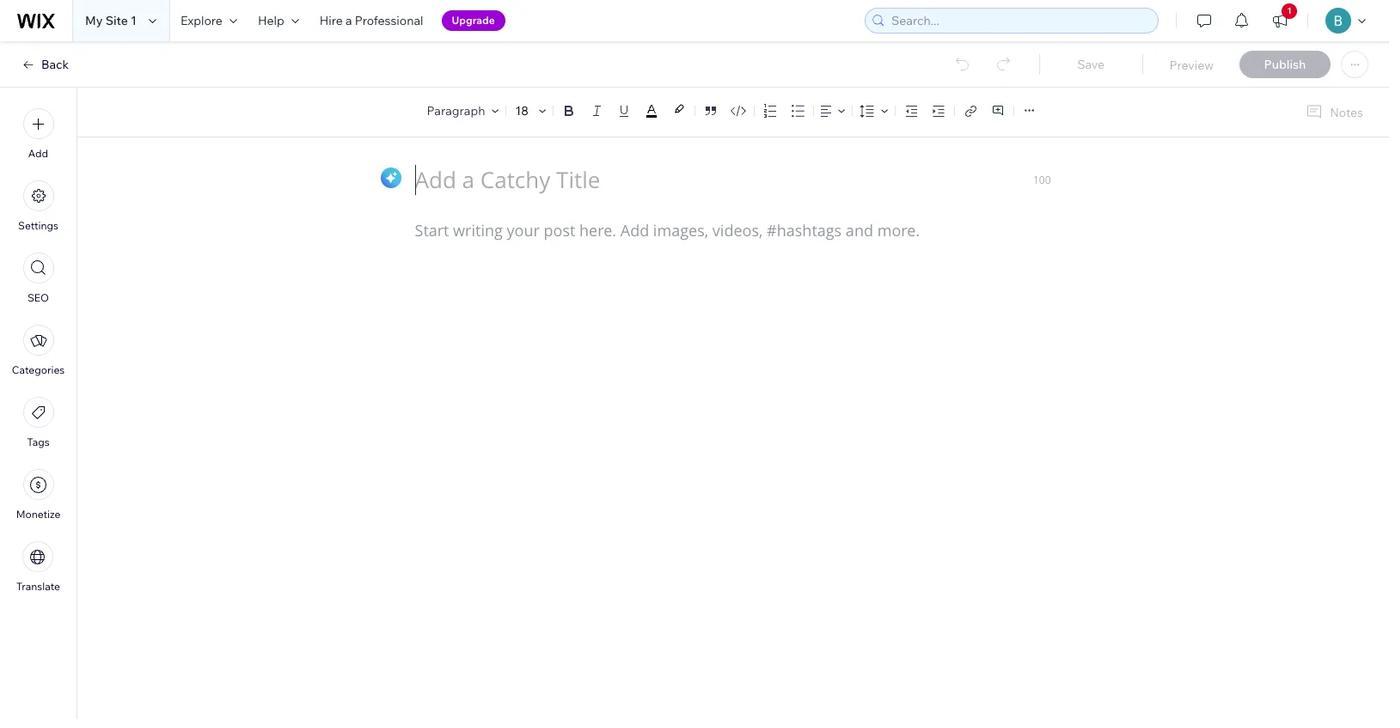 Task type: locate. For each thing, give the bounding box(es) containing it.
translate button
[[16, 542, 60, 594]]

settings button
[[18, 181, 58, 232]]

1
[[1288, 5, 1292, 16], [131, 13, 137, 28]]

1 horizontal spatial 1
[[1288, 5, 1292, 16]]

back button
[[21, 57, 69, 72]]

1 button
[[1262, 0, 1300, 41]]

seo button
[[23, 253, 54, 304]]

menu containing add
[[0, 98, 77, 604]]

menu
[[0, 98, 77, 604]]

notes
[[1331, 105, 1364, 120]]

my site 1
[[85, 13, 137, 28]]

my
[[85, 13, 103, 28]]

settings
[[18, 219, 58, 232]]

professional
[[355, 13, 424, 28]]

paragraph
[[427, 103, 486, 119]]

help button
[[248, 0, 309, 41]]

tags button
[[23, 397, 54, 449]]

upgrade
[[452, 14, 495, 27]]

monetize button
[[16, 470, 61, 521]]

notes button
[[1300, 101, 1369, 124]]

explore
[[181, 13, 223, 28]]

hire a professional link
[[309, 0, 434, 41]]



Task type: vqa. For each thing, say whether or not it's contained in the screenshot.
Back
yes



Task type: describe. For each thing, give the bounding box(es) containing it.
Search... field
[[887, 9, 1153, 33]]

100
[[1034, 173, 1052, 187]]

back
[[41, 57, 69, 72]]

site
[[105, 13, 128, 28]]

tags
[[27, 436, 50, 449]]

add
[[28, 147, 48, 160]]

Font Size field
[[514, 102, 533, 120]]

hire
[[320, 13, 343, 28]]

monetize
[[16, 508, 61, 521]]

hire a professional
[[320, 13, 424, 28]]

Add a Catchy Title text field
[[415, 165, 1034, 195]]

help
[[258, 13, 284, 28]]

seo
[[27, 292, 49, 304]]

translate
[[16, 581, 60, 594]]

add button
[[23, 108, 54, 160]]

categories
[[12, 364, 65, 377]]

1 inside button
[[1288, 5, 1292, 16]]

0 horizontal spatial 1
[[131, 13, 137, 28]]

paragraph button
[[424, 99, 503, 123]]

categories button
[[12, 325, 65, 377]]

a
[[346, 13, 352, 28]]

upgrade button
[[442, 10, 506, 31]]



